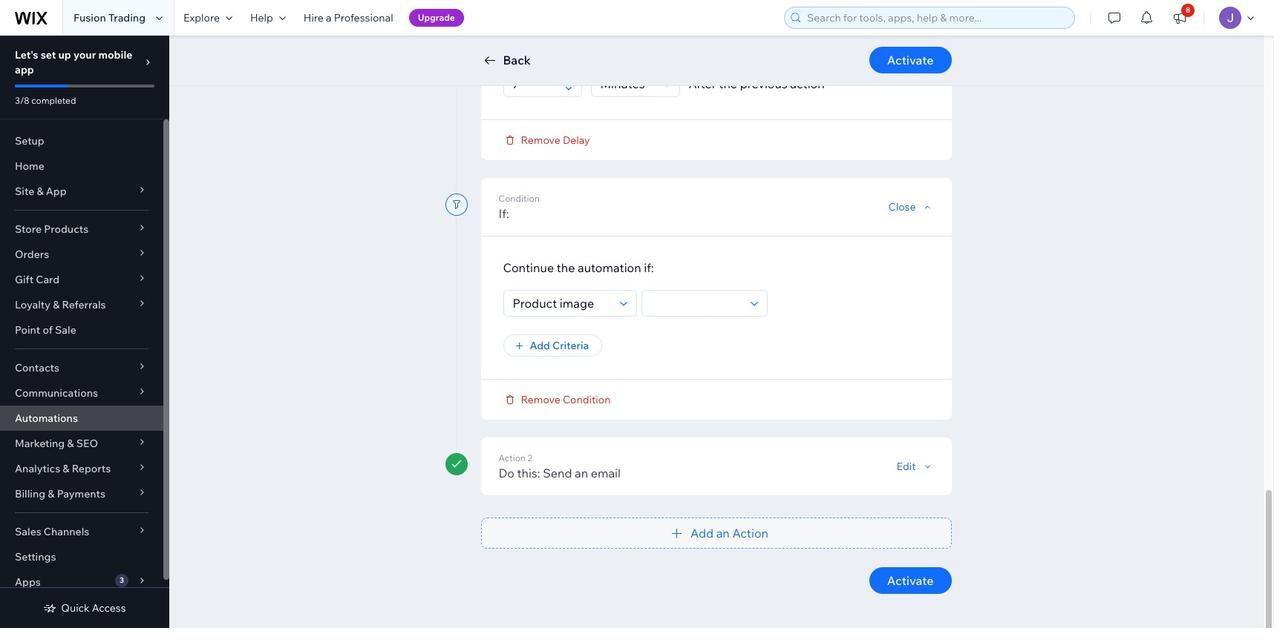 Task type: describe. For each thing, give the bounding box(es) containing it.
3
[[120, 576, 124, 586]]

home
[[15, 160, 44, 173]]

delay
[[563, 133, 590, 147]]

reports
[[72, 463, 111, 476]]

up
[[58, 48, 71, 62]]

following
[[664, 40, 714, 55]]

close
[[889, 200, 916, 213]]

edit
[[897, 460, 916, 473]]

communications button
[[0, 381, 163, 406]]

billing & payments
[[15, 488, 105, 501]]

app
[[46, 185, 67, 198]]

completed
[[31, 95, 76, 106]]

sale
[[55, 324, 76, 337]]

help
[[250, 11, 273, 25]]

the for continue the automation if:
[[557, 260, 575, 275]]

store products button
[[0, 217, 163, 242]]

orders button
[[0, 242, 163, 267]]

analytics & reports button
[[0, 457, 163, 482]]

home link
[[0, 154, 163, 179]]

1 activate button from the top
[[869, 47, 952, 74]]

action inside action 2 do this: send an email
[[499, 453, 526, 464]]

add criteria button
[[503, 335, 602, 357]]

back button
[[481, 51, 531, 69]]

gift card button
[[0, 267, 163, 293]]

set
[[41, 48, 56, 62]]

setup link
[[0, 128, 163, 154]]

email
[[591, 466, 621, 481]]

sidebar element
[[0, 36, 169, 629]]

remove condition button
[[503, 393, 611, 407]]

setup
[[15, 134, 44, 148]]

sales channels button
[[0, 520, 163, 545]]

mobile
[[98, 48, 132, 62]]

analytics & reports
[[15, 463, 111, 476]]

billing
[[15, 488, 45, 501]]

this:
[[517, 466, 540, 481]]

remove condition
[[521, 393, 611, 407]]

site & app button
[[0, 179, 163, 204]]

& for marketing
[[67, 437, 74, 451]]

hire a professional link
[[295, 0, 402, 36]]

when
[[548, 40, 578, 55]]

do
[[499, 466, 514, 481]]

let's set up your mobile app
[[15, 48, 132, 76]]

explore
[[183, 11, 220, 25]]

of
[[43, 324, 53, 337]]

if:
[[499, 206, 509, 221]]

8
[[1186, 5, 1190, 15]]

channels
[[44, 526, 89, 539]]

automation
[[578, 260, 641, 275]]

gift
[[15, 273, 34, 287]]

Select criteria field
[[508, 291, 615, 316]]

contacts button
[[0, 356, 163, 381]]

after the previous action
[[689, 76, 825, 91]]

settings
[[15, 551, 56, 564]]

analytics
[[15, 463, 60, 476]]

hire a professional
[[304, 11, 393, 25]]

marketing & seo
[[15, 437, 98, 451]]

choose when to perform the following action
[[503, 40, 751, 55]]

point of sale
[[15, 324, 76, 337]]

continue the automation if:
[[503, 260, 654, 275]]

gift card
[[15, 273, 60, 287]]

point
[[15, 324, 40, 337]]

condition if:
[[499, 193, 540, 221]]

help button
[[241, 0, 295, 36]]

app
[[15, 63, 34, 76]]

if:
[[644, 260, 654, 275]]

billing & payments button
[[0, 482, 163, 507]]

apps
[[15, 576, 41, 590]]

referrals
[[62, 298, 106, 312]]

site
[[15, 185, 34, 198]]

an inside button
[[716, 526, 730, 541]]

let's
[[15, 48, 38, 62]]

an inside action 2 do this: send an email
[[575, 466, 588, 481]]

sales channels
[[15, 526, 89, 539]]

send
[[543, 466, 572, 481]]



Task type: vqa. For each thing, say whether or not it's contained in the screenshot.
Home link
yes



Task type: locate. For each thing, give the bounding box(es) containing it.
fusion
[[74, 11, 106, 25]]

0 vertical spatial activate button
[[869, 47, 952, 74]]

remove for choose
[[521, 133, 560, 147]]

the
[[643, 40, 661, 55], [719, 76, 737, 91], [557, 260, 575, 275]]

remove delay
[[521, 133, 590, 147]]

3/8 completed
[[15, 95, 76, 106]]

store products
[[15, 223, 88, 236]]

& left seo
[[67, 437, 74, 451]]

remove left delay
[[521, 133, 560, 147]]

loyalty & referrals button
[[0, 293, 163, 318]]

0 vertical spatial activate
[[887, 53, 934, 68]]

& for analytics
[[63, 463, 69, 476]]

the right after
[[719, 76, 737, 91]]

the for after the previous action
[[719, 76, 737, 91]]

edit button
[[897, 460, 934, 473]]

quick
[[61, 602, 90, 616]]

remove for continue
[[521, 393, 560, 407]]

0 vertical spatial remove
[[521, 133, 560, 147]]

add for add criteria
[[530, 339, 550, 352]]

action inside button
[[732, 526, 768, 541]]

condition up if:
[[499, 193, 540, 204]]

remove delay button
[[503, 133, 590, 147]]

after
[[689, 76, 716, 91]]

payments
[[57, 488, 105, 501]]

activate for second activate button from the bottom
[[887, 53, 934, 68]]

automations link
[[0, 406, 163, 431]]

& right loyalty
[[53, 298, 60, 312]]

1 vertical spatial activate
[[887, 574, 934, 588]]

0 horizontal spatial an
[[575, 466, 588, 481]]

activate for 2nd activate button from the top of the page
[[887, 574, 934, 588]]

0 vertical spatial action
[[717, 40, 751, 55]]

add an action
[[691, 526, 768, 541]]

remove
[[521, 133, 560, 147], [521, 393, 560, 407]]

communications
[[15, 387, 98, 400]]

1 horizontal spatial an
[[716, 526, 730, 541]]

perform
[[595, 40, 640, 55]]

a
[[326, 11, 332, 25]]

& for site
[[37, 185, 44, 198]]

the up the select criteria field
[[557, 260, 575, 275]]

choose
[[503, 40, 546, 55]]

loyalty & referrals
[[15, 298, 106, 312]]

quick access button
[[43, 602, 126, 616]]

0 vertical spatial condition
[[499, 193, 540, 204]]

action
[[717, 40, 751, 55], [790, 76, 825, 91]]

1 activate from the top
[[887, 53, 934, 68]]

previous
[[740, 76, 788, 91]]

marketing & seo button
[[0, 431, 163, 457]]

fusion trading
[[74, 11, 146, 25]]

0 vertical spatial action
[[499, 453, 526, 464]]

quick access
[[61, 602, 126, 616]]

2 remove from the top
[[521, 393, 560, 407]]

& for loyalty
[[53, 298, 60, 312]]

2
[[528, 453, 532, 464]]

1 vertical spatial activate button
[[869, 568, 952, 594]]

0 horizontal spatial action
[[499, 453, 526, 464]]

the right perform
[[643, 40, 661, 55]]

add criteria
[[530, 339, 589, 352]]

automations
[[15, 412, 78, 425]]

condition down criteria
[[563, 393, 611, 407]]

0 vertical spatial add
[[530, 339, 550, 352]]

1 remove from the top
[[521, 133, 560, 147]]

& inside popup button
[[63, 463, 69, 476]]

settings link
[[0, 545, 163, 570]]

None field
[[596, 71, 658, 96], [646, 291, 746, 316], [596, 71, 658, 96], [646, 291, 746, 316]]

condition
[[499, 193, 540, 204], [563, 393, 611, 407]]

1 horizontal spatial action
[[790, 76, 825, 91]]

0 horizontal spatial the
[[557, 260, 575, 275]]

& left the reports
[[63, 463, 69, 476]]

an
[[575, 466, 588, 481], [716, 526, 730, 541]]

remove down add criteria button
[[521, 393, 560, 407]]

0 vertical spatial the
[[643, 40, 661, 55]]

close button
[[889, 200, 934, 213]]

&
[[37, 185, 44, 198], [53, 298, 60, 312], [67, 437, 74, 451], [63, 463, 69, 476], [48, 488, 55, 501]]

& right site
[[37, 185, 44, 198]]

trading
[[108, 11, 146, 25]]

2 horizontal spatial the
[[719, 76, 737, 91]]

sales
[[15, 526, 41, 539]]

card
[[36, 273, 60, 287]]

None number field
[[508, 71, 560, 96]]

2 vertical spatial the
[[557, 260, 575, 275]]

access
[[92, 602, 126, 616]]

1 vertical spatial action
[[732, 526, 768, 541]]

loyalty
[[15, 298, 50, 312]]

1 horizontal spatial action
[[732, 526, 768, 541]]

products
[[44, 223, 88, 236]]

3/8
[[15, 95, 29, 106]]

seo
[[76, 437, 98, 451]]

store
[[15, 223, 42, 236]]

upgrade button
[[409, 9, 464, 27]]

orders
[[15, 248, 49, 261]]

1 horizontal spatial the
[[643, 40, 661, 55]]

action
[[499, 453, 526, 464], [732, 526, 768, 541]]

1 vertical spatial an
[[716, 526, 730, 541]]

1 vertical spatial condition
[[563, 393, 611, 407]]

& for billing
[[48, 488, 55, 501]]

0 vertical spatial an
[[575, 466, 588, 481]]

Search for tools, apps, help & more... field
[[803, 7, 1070, 28]]

upgrade
[[418, 12, 455, 23]]

action up "after the previous action" in the right of the page
[[717, 40, 751, 55]]

action right previous
[[790, 76, 825, 91]]

your
[[73, 48, 96, 62]]

action 2 do this: send an email
[[499, 453, 621, 481]]

marketing
[[15, 437, 65, 451]]

& right "billing"
[[48, 488, 55, 501]]

0 horizontal spatial action
[[717, 40, 751, 55]]

0 horizontal spatial condition
[[499, 193, 540, 204]]

1 horizontal spatial add
[[691, 526, 714, 541]]

1 vertical spatial add
[[691, 526, 714, 541]]

continue
[[503, 260, 554, 275]]

1 horizontal spatial condition
[[563, 393, 611, 407]]

site & app
[[15, 185, 67, 198]]

0 horizontal spatial add
[[530, 339, 550, 352]]

1 vertical spatial remove
[[521, 393, 560, 407]]

1 vertical spatial the
[[719, 76, 737, 91]]

1 vertical spatial action
[[790, 76, 825, 91]]

back
[[503, 53, 531, 68]]

add for add an action
[[691, 526, 714, 541]]

hire
[[304, 11, 324, 25]]

2 activate button from the top
[[869, 568, 952, 594]]

contacts
[[15, 362, 59, 375]]

2 activate from the top
[[887, 574, 934, 588]]



